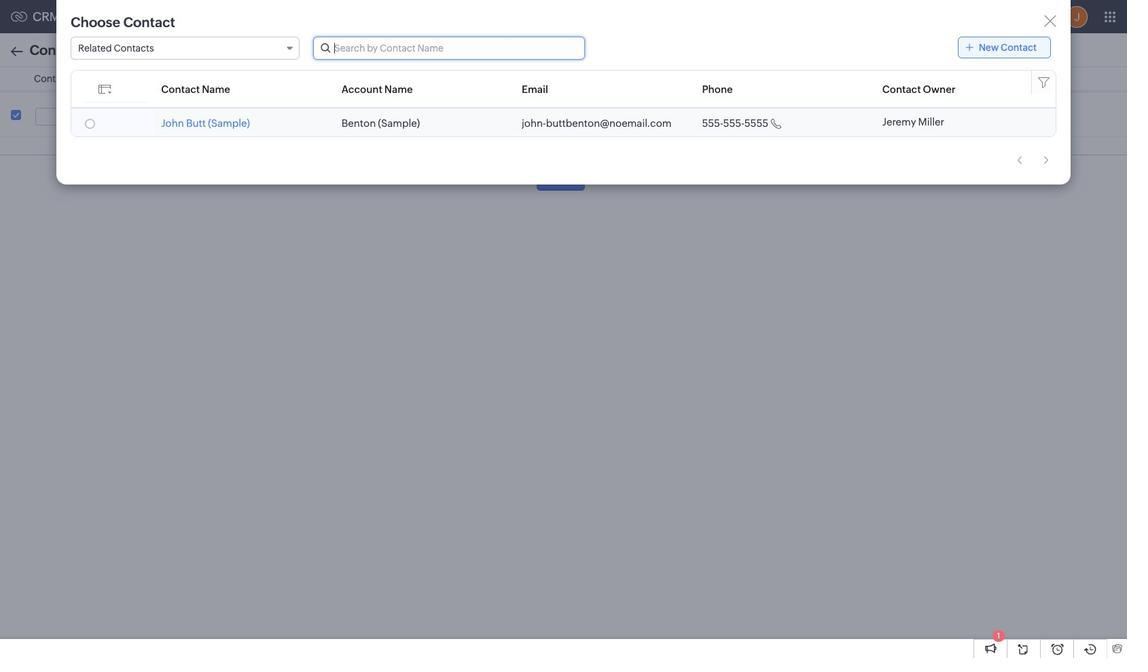 Task type: locate. For each thing, give the bounding box(es) containing it.
(sample) right butt
[[208, 117, 250, 129]]

roles for contact roles
[[579, 73, 603, 84]]

Related Contacts field
[[71, 37, 300, 60]]

0 vertical spatial roles
[[84, 42, 120, 58]]

miller
[[918, 116, 944, 128]]

new contact
[[979, 42, 1037, 53]]

choose contact
[[71, 14, 175, 30]]

contacts
[[173, 11, 213, 22], [114, 43, 154, 54]]

0 vertical spatial contacts
[[173, 11, 213, 22]]

0 horizontal spatial (sample)
[[208, 117, 250, 129]]

contact name down related on the top left of page
[[34, 73, 98, 84]]

contact down contact roles mapping
[[34, 73, 70, 84]]

crm
[[33, 10, 60, 24]]

benton
[[342, 117, 376, 129]]

buttbenton@noemail.com
[[546, 117, 672, 129]]

0 horizontal spatial contacts
[[114, 43, 154, 54]]

john
[[161, 117, 184, 129]]

contact name
[[34, 73, 98, 84], [161, 83, 230, 95]]

navigation
[[1010, 151, 1056, 171]]

jeremy miller
[[882, 116, 944, 128]]

contacts down choose contact
[[114, 43, 154, 54]]

contacts inside field
[[114, 43, 154, 54]]

roles for contact roles mapping
[[84, 42, 120, 58]]

name up john butt (sample)
[[202, 83, 230, 95]]

choose
[[71, 14, 120, 30]]

0 horizontal spatial name
[[72, 73, 98, 84]]

more contact link
[[667, 112, 727, 123]]

more
[[667, 112, 689, 123]]

1 horizontal spatial roles
[[579, 73, 603, 84]]

john butt (sample) link
[[161, 117, 250, 129]]

more contact
[[667, 112, 727, 123]]

name down related on the top left of page
[[72, 73, 98, 84]]

(sample)
[[208, 117, 250, 129], [378, 117, 420, 129]]

contact name for contact roles
[[34, 73, 98, 84]]

contact name for email
[[161, 83, 230, 95]]

2 (sample) from the left
[[378, 117, 420, 129]]

john-buttbenton@noemail.com
[[522, 117, 672, 129]]

roles down choose
[[84, 42, 120, 58]]

0 horizontal spatial contact name
[[34, 73, 98, 84]]

roles up john-buttbenton@noemail.com
[[579, 73, 603, 84]]

555-555-5555
[[702, 117, 768, 129]]

None text field
[[35, 108, 129, 126]]

contacts up related contacts field
[[173, 11, 213, 22]]

1 horizontal spatial name
[[202, 83, 230, 95]]

contact roles
[[541, 73, 603, 84]]

(sample) right benton
[[378, 117, 420, 129]]

roles
[[84, 42, 120, 58], [579, 73, 603, 84]]

related contacts
[[78, 43, 154, 54]]

contact down phone
[[691, 112, 727, 123]]

contact name up butt
[[161, 83, 230, 95]]

555-
[[702, 117, 723, 129], [723, 117, 744, 129]]

None submit
[[537, 169, 585, 191]]

0 horizontal spatial roles
[[84, 42, 120, 58]]

1 horizontal spatial contact name
[[161, 83, 230, 95]]

1 (sample) from the left
[[208, 117, 250, 129]]

5555
[[744, 117, 768, 129]]

name
[[72, 73, 98, 84], [202, 83, 230, 95], [384, 83, 413, 95]]

contact down crm
[[29, 42, 81, 58]]

contact
[[123, 14, 175, 30], [29, 42, 81, 58], [1001, 42, 1037, 53], [34, 73, 70, 84], [541, 73, 577, 84], [161, 83, 200, 95], [882, 83, 921, 95], [691, 112, 727, 123]]

1 horizontal spatial (sample)
[[378, 117, 420, 129]]

1 vertical spatial roles
[[579, 73, 603, 84]]

2 horizontal spatial name
[[384, 83, 413, 95]]

name right the account
[[384, 83, 413, 95]]

mapping
[[123, 42, 181, 58]]

1 vertical spatial contacts
[[114, 43, 154, 54]]



Task type: describe. For each thing, give the bounding box(es) containing it.
phone
[[702, 83, 733, 95]]

new
[[979, 42, 999, 53]]

account name
[[342, 83, 413, 95]]

contact owner
[[882, 83, 956, 95]]

1 555- from the left
[[702, 117, 723, 129]]

related
[[78, 43, 112, 54]]

contact roles mapping
[[26, 42, 181, 58]]

butt
[[186, 117, 206, 129]]

john-
[[522, 117, 546, 129]]

crm link
[[11, 10, 60, 24]]

account
[[342, 83, 382, 95]]

jeremy
[[882, 116, 916, 128]]

1
[[997, 632, 1000, 641]]

contact up jeremy
[[882, 83, 921, 95]]

1 horizontal spatial contacts
[[173, 11, 213, 22]]

2 555- from the left
[[723, 117, 744, 129]]

Search by Contact Name text field
[[314, 37, 584, 59]]

benton (sample)
[[342, 117, 420, 129]]

name for contact roles
[[72, 73, 98, 84]]

leads link
[[114, 0, 162, 33]]

contact right new
[[1001, 42, 1037, 53]]

leads
[[125, 11, 151, 22]]

contact up john-
[[541, 73, 577, 84]]

email
[[522, 83, 548, 95]]

owner
[[923, 83, 956, 95]]

home
[[76, 11, 103, 22]]

contact up mapping
[[123, 14, 175, 30]]

contacts link
[[162, 0, 224, 33]]

home link
[[66, 0, 114, 33]]

contact up john
[[161, 83, 200, 95]]

john butt (sample)
[[161, 117, 250, 129]]

name for email
[[202, 83, 230, 95]]



Task type: vqa. For each thing, say whether or not it's contained in the screenshot.
list
no



